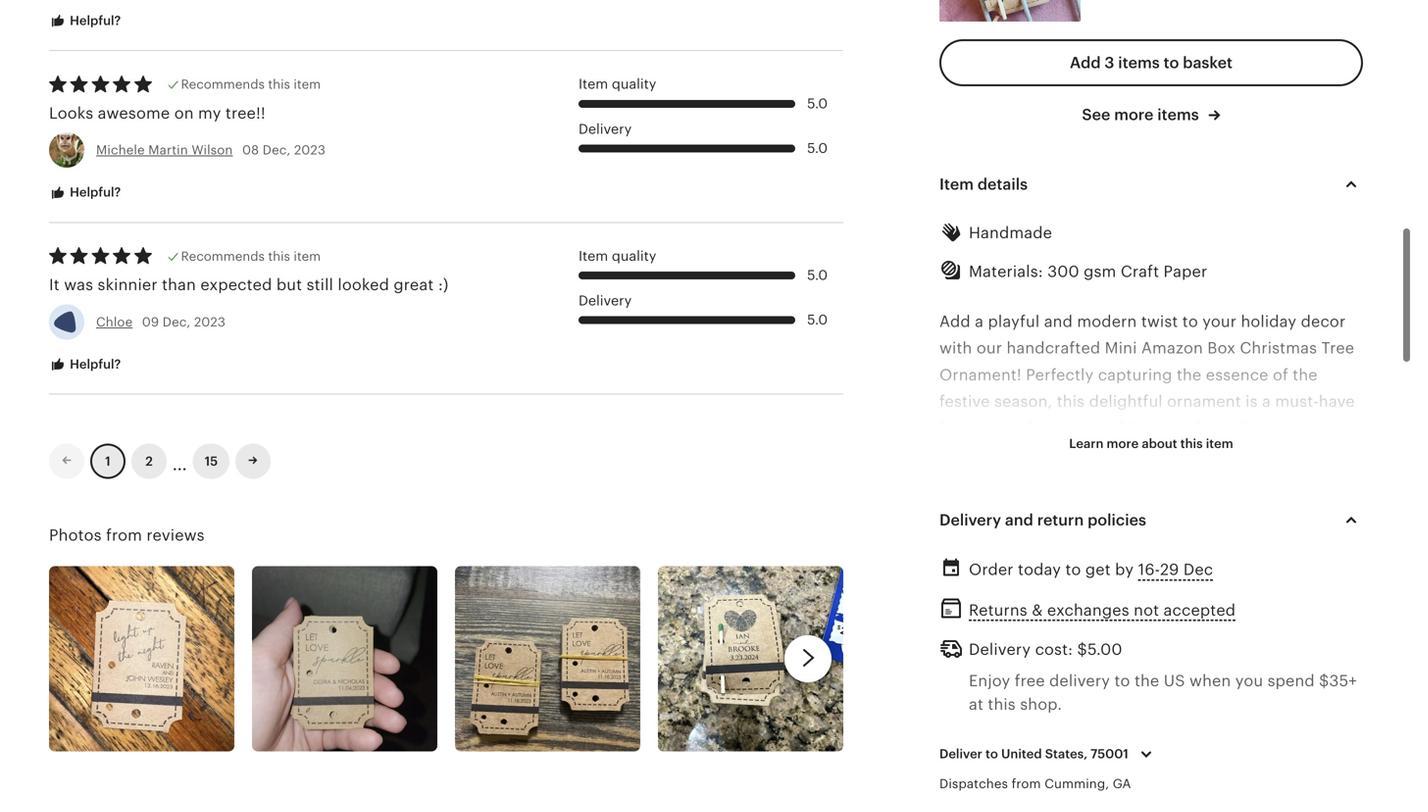 Task type: describe. For each thing, give the bounding box(es) containing it.
cumming,
[[1045, 777, 1109, 791]]

at
[[969, 696, 984, 713]]

15 link
[[193, 444, 230, 479]]

items for 3
[[1118, 54, 1160, 71]]

see more items
[[1082, 106, 1203, 123]]

more for learn
[[1107, 436, 1139, 451]]

$35+
[[1319, 672, 1357, 690]]

iconic
[[1006, 580, 1053, 597]]

message,
[[1157, 740, 1230, 757]]

3 5.0 from the top
[[807, 267, 828, 283]]

still
[[307, 276, 333, 294]]

get
[[1086, 561, 1111, 579]]

the down special
[[1115, 766, 1140, 784]]

box,
[[1242, 553, 1275, 571]]

$
[[1077, 641, 1088, 659]]

complete
[[1279, 553, 1352, 571]]

enthusiasts
[[1004, 420, 1091, 437]]

our
[[977, 340, 1002, 357]]

miniature
[[1028, 553, 1101, 571]]

box
[[1208, 340, 1236, 357]]

tech
[[965, 420, 1000, 437]]

delivery and return policies
[[940, 512, 1146, 529]]

09
[[142, 315, 159, 329]]

the right the of
[[1293, 366, 1318, 384]]

gsm
[[1084, 263, 1117, 280]]

label.
[[940, 740, 981, 757]]

to left get
[[1066, 561, 1081, 579]]

learn more about this item
[[1069, 436, 1234, 451]]

add inside personalized touch: make this ornament truly yours or create a thoughtful gift by personalizing the shipping label. add a name, a special message, or a memorable date to commemorate the holiday season.
[[986, 740, 1017, 757]]

holiday inside add a playful and modern twist to your holiday decor with our handcrafted mini amazon box christmas tree ornament! perfectly capturing the essence of the festive season, this delightful ornament is a must-have for tech enthusiasts and amazon fans alike.
[[1241, 313, 1297, 331]]

add 3 items to basket
[[1070, 54, 1233, 71]]

personalized sparkler tag for wedding, party, engagement and anniversary - fast process and fast shipping (set of 20 and more) image
[[940, 0, 1081, 21]]

deliver
[[940, 747, 983, 762]]

a up iconic
[[1015, 553, 1024, 571]]

learn
[[1069, 436, 1104, 451]]

a left name,
[[1021, 740, 1030, 757]]

details
[[978, 176, 1028, 193]]

a right it
[[1316, 606, 1325, 624]]

:)
[[438, 276, 449, 294]]

this inside personalized touch: make this ornament truly yours or create a thoughtful gift by personalizing the shipping label. add a name, a special message, or a memorable date to commemorate the holiday season.
[[1141, 686, 1169, 704]]

christmas inside add a playful and modern twist to your holiday decor with our handcrafted mini amazon box christmas tree ornament! perfectly capturing the essence of the festive season, this delightful ornament is a must-have for tech enthusiasts and amazon fans alike.
[[1240, 340, 1317, 357]]

dispatches
[[940, 777, 1008, 791]]

have
[[1319, 393, 1355, 411]]

the left essence
[[1177, 366, 1202, 384]]

delivery cost: $ 5.00
[[969, 641, 1123, 659]]

shipping inside personalized touch: make this ornament truly yours or create a thoughtful gift by personalizing the shipping label. add a name, a special message, or a memorable date to commemorate the holiday season.
[[1281, 713, 1347, 731]]

authentic design: this ornament is expertly crafted to resemble a miniature amazon shipping box, complete with the iconic amazon smile logo. its realistic cardboard texture and attention to detail make it a charming addition to any christmas tree.
[[940, 526, 1353, 651]]

holiday inside personalized touch: make this ornament truly yours or create a thoughtful gift by personalizing the shipping label. add a name, a special message, or a memorable date to commemorate the holiday season.
[[1144, 766, 1200, 784]]

add for add 3 items to basket
[[1070, 54, 1101, 71]]

awesome
[[98, 104, 170, 122]]

delivery inside dropdown button
[[940, 512, 1001, 529]]

the inside authentic design: this ornament is expertly crafted to resemble a miniature amazon shipping box, complete with the iconic amazon smile logo. its realistic cardboard texture and attention to detail make it a charming addition to any christmas tree.
[[977, 580, 1002, 597]]

to inside add a playful and modern twist to your holiday decor with our handcrafted mini amazon box christmas tree ornament! perfectly capturing the essence of the festive season, this delightful ornament is a must-have for tech enthusiasts and amazon fans alike.
[[1183, 313, 1198, 331]]

item inside 'item details' dropdown button
[[940, 176, 974, 193]]

gift
[[1091, 713, 1117, 731]]

item for expected
[[294, 249, 321, 264]]

create
[[940, 713, 988, 731]]

any
[[1105, 633, 1132, 651]]

item details button
[[922, 161, 1381, 208]]

basket
[[1183, 54, 1233, 71]]

wilson
[[192, 143, 233, 158]]

resemble
[[940, 553, 1010, 571]]

and up handcrafted
[[1044, 313, 1073, 331]]

4 5.0 from the top
[[807, 312, 828, 328]]

free
[[1015, 672, 1045, 690]]

ornament!
[[940, 366, 1022, 384]]

0 vertical spatial or
[[1337, 686, 1353, 704]]

us
[[1164, 672, 1185, 690]]

it was skinnier than expected but still looked great :)
[[49, 276, 449, 294]]

commemorate
[[998, 766, 1110, 784]]

1 helpful? button from the top
[[34, 3, 136, 39]]

to inside enjoy free delivery to the us when you spend $35+ at this shop.
[[1115, 672, 1130, 690]]

0 horizontal spatial 2023
[[194, 315, 226, 329]]

united
[[1001, 747, 1042, 762]]

today
[[1018, 561, 1061, 579]]

spend
[[1268, 672, 1315, 690]]

by inside personalized touch: make this ornament truly yours or create a thoughtful gift by personalizing the shipping label. add a name, a special message, or a memorable date to commemorate the holiday season.
[[1121, 713, 1140, 731]]

returns & exchanges not accepted button
[[969, 596, 1236, 625]]

08
[[242, 143, 259, 158]]

3
[[1105, 54, 1115, 71]]

of
[[1273, 366, 1289, 384]]

and inside dropdown button
[[1005, 512, 1034, 529]]

delivery
[[1049, 672, 1110, 690]]

make
[[1256, 606, 1297, 624]]

delightful
[[1089, 393, 1163, 411]]

materials:
[[969, 263, 1043, 280]]

to inside dropdown button
[[986, 747, 998, 762]]

add a playful and modern twist to your holiday decor with our handcrafted mini amazon box christmas tree ornament! perfectly capturing the essence of the festive season, this delightful ornament is a must-have for tech enthusiasts and amazon fans alike.
[[940, 313, 1355, 437]]

to inside personalized touch: make this ornament truly yours or create a thoughtful gift by personalizing the shipping label. add a name, a special message, or a memorable date to commemorate the holiday season.
[[978, 766, 994, 784]]

special
[[1099, 740, 1153, 757]]

handmade
[[969, 224, 1052, 242]]

to up complete
[[1337, 526, 1353, 544]]

tree!!
[[226, 104, 266, 122]]

this up michele martin wilson 08 dec, 2023 at left
[[268, 77, 290, 92]]

not
[[1134, 602, 1159, 619]]

item for tree!!
[[294, 77, 321, 92]]

1 horizontal spatial dec,
[[263, 143, 291, 158]]

alike.
[[1231, 420, 1270, 437]]

shop.
[[1020, 696, 1062, 713]]

date
[[940, 766, 974, 784]]

amazon up smile
[[1105, 553, 1167, 571]]

tree
[[1322, 340, 1355, 357]]

christmas inside authentic design: this ornament is expertly crafted to resemble a miniature amazon shipping box, complete with the iconic amazon smile logo. its realistic cardboard texture and attention to detail make it a charming addition to any christmas tree.
[[1136, 633, 1213, 651]]

martin
[[148, 143, 188, 158]]

…
[[173, 447, 187, 476]]

mini
[[1105, 340, 1137, 357]]

chloe
[[96, 315, 133, 329]]

authentic
[[940, 526, 1014, 544]]

materials: 300 gsm craft paper
[[969, 263, 1208, 280]]

29
[[1160, 561, 1179, 579]]

chloe 09 dec, 2023
[[96, 315, 226, 329]]

a up our
[[975, 313, 984, 331]]

learn more about this item button
[[1055, 426, 1248, 462]]

amazon down "delightful"
[[1128, 420, 1190, 437]]

order today to get by 16-29 dec
[[969, 561, 1213, 579]]

quality for looks awesome on my tree!!
[[612, 76, 656, 92]]

make
[[1096, 686, 1136, 704]]

to inside button
[[1164, 54, 1179, 71]]

16-29 dec button
[[1138, 556, 1213, 584]]

reviews
[[147, 527, 205, 544]]



Task type: vqa. For each thing, say whether or not it's contained in the screenshot.
26.00's Free Shipping
no



Task type: locate. For each thing, give the bounding box(es) containing it.
the left us
[[1135, 672, 1160, 690]]

realistic
[[1234, 580, 1294, 597]]

recommends up my
[[181, 77, 265, 92]]

0 horizontal spatial christmas
[[1136, 633, 1213, 651]]

1 horizontal spatial is
[[1246, 393, 1258, 411]]

skinnier
[[98, 276, 158, 294]]

item quality for it was skinnier than expected but still looked great :)
[[579, 248, 656, 264]]

add right deliver
[[986, 740, 1017, 757]]

with
[[940, 340, 972, 357], [940, 580, 972, 597]]

1 vertical spatial from
[[1012, 777, 1041, 791]]

1 vertical spatial recommends this item
[[181, 249, 321, 264]]

shipping up its
[[1171, 553, 1238, 571]]

you
[[1236, 672, 1263, 690]]

2 item quality from the top
[[579, 248, 656, 264]]

2023
[[294, 143, 326, 158], [194, 315, 226, 329]]

0 vertical spatial christmas
[[1240, 340, 1317, 357]]

1 vertical spatial add
[[940, 313, 971, 331]]

helpful? for was
[[67, 357, 121, 372]]

was
[[64, 276, 93, 294]]

yours
[[1291, 686, 1333, 704]]

2023 right 08 on the left top of page
[[294, 143, 326, 158]]

the down order
[[977, 580, 1002, 597]]

item for it was skinnier than expected but still looked great :)
[[579, 248, 608, 264]]

2
[[145, 454, 153, 469]]

this
[[1080, 526, 1111, 544]]

items right 3
[[1118, 54, 1160, 71]]

by left 16-
[[1115, 561, 1134, 579]]

add inside add a playful and modern twist to your holiday decor with our handcrafted mini amazon box christmas tree ornament! perfectly capturing the essence of the festive season, this delightful ornament is a must-have for tech enthusiasts and amazon fans alike.
[[940, 313, 971, 331]]

to left united
[[986, 747, 998, 762]]

1 horizontal spatial shipping
[[1281, 713, 1347, 731]]

ornament
[[1167, 393, 1241, 411], [1116, 526, 1190, 544], [1173, 686, 1247, 704]]

0 vertical spatial item quality
[[579, 76, 656, 92]]

1 vertical spatial is
[[1194, 526, 1206, 544]]

5.00
[[1088, 641, 1123, 659]]

ornament up 16-
[[1116, 526, 1190, 544]]

0 horizontal spatial holiday
[[1144, 766, 1200, 784]]

helpful? button down chloe link
[[34, 347, 136, 383]]

with inside authentic design: this ornament is expertly crafted to resemble a miniature amazon shipping box, complete with the iconic amazon smile logo. its realistic cardboard texture and attention to detail make it a charming addition to any christmas tree.
[[940, 580, 972, 597]]

a right at
[[992, 713, 1001, 731]]

add left playful
[[940, 313, 971, 331]]

helpful? down chloe link
[[67, 357, 121, 372]]

this down perfectly
[[1057, 393, 1085, 411]]

from for reviews
[[106, 527, 142, 544]]

the
[[1177, 366, 1202, 384], [1293, 366, 1318, 384], [977, 580, 1002, 597], [1135, 672, 1160, 690], [1251, 713, 1276, 731], [1115, 766, 1140, 784]]

helpful? down 'michele'
[[67, 185, 121, 200]]

0 vertical spatial by
[[1115, 561, 1134, 579]]

shipping inside authentic design: this ornament is expertly crafted to resemble a miniature amazon shipping box, complete with the iconic amazon smile logo. its realistic cardboard texture and attention to detail make it a charming addition to any christmas tree.
[[1171, 553, 1238, 571]]

0 vertical spatial item
[[294, 77, 321, 92]]

amazon down 'order today to get by 16-29 dec'
[[1057, 580, 1119, 597]]

is inside add a playful and modern twist to your holiday decor with our handcrafted mini amazon box christmas tree ornament! perfectly capturing the essence of the festive season, this delightful ornament is a must-have for tech enthusiasts and amazon fans alike.
[[1246, 393, 1258, 411]]

0 vertical spatial item
[[579, 76, 608, 92]]

0 horizontal spatial add
[[940, 313, 971, 331]]

see more items link
[[1082, 104, 1221, 126]]

0 vertical spatial is
[[1246, 393, 1258, 411]]

0 vertical spatial from
[[106, 527, 142, 544]]

is inside authentic design: this ornament is expertly crafted to resemble a miniature amazon shipping box, complete with the iconic amazon smile logo. its realistic cardboard texture and attention to detail make it a charming addition to any christmas tree.
[[1194, 526, 1206, 544]]

add 3 items to basket button
[[940, 39, 1363, 86]]

with inside add a playful and modern twist to your holiday decor with our handcrafted mini amazon box christmas tree ornament! perfectly capturing the essence of the festive season, this delightful ornament is a must-have for tech enthusiasts and amazon fans alike.
[[940, 340, 972, 357]]

0 horizontal spatial dec,
[[163, 315, 191, 329]]

recommends this item for expected
[[181, 249, 321, 264]]

1 vertical spatial or
[[1234, 740, 1250, 757]]

1 helpful? from the top
[[67, 13, 121, 28]]

0 vertical spatial add
[[1070, 54, 1101, 71]]

decor
[[1301, 313, 1346, 331]]

1 horizontal spatial from
[[1012, 777, 1041, 791]]

2 vertical spatial ornament
[[1173, 686, 1247, 704]]

1 item quality from the top
[[579, 76, 656, 92]]

attention
[[1115, 606, 1184, 624]]

ornament inside add a playful and modern twist to your holiday decor with our handcrafted mini amazon box christmas tree ornament! perfectly capturing the essence of the festive season, this delightful ornament is a must-have for tech enthusiasts and amazon fans alike.
[[1167, 393, 1241, 411]]

0 vertical spatial with
[[940, 340, 972, 357]]

from right photos
[[106, 527, 142, 544]]

more
[[1114, 106, 1154, 123], [1107, 436, 1139, 451]]

this inside add a playful and modern twist to your holiday decor with our handcrafted mini amazon box christmas tree ornament! perfectly capturing the essence of the festive season, this delightful ornament is a must-have for tech enthusiasts and amazon fans alike.
[[1057, 393, 1085, 411]]

your
[[1203, 313, 1237, 331]]

0 horizontal spatial or
[[1234, 740, 1250, 757]]

from down united
[[1012, 777, 1041, 791]]

and left return
[[1005, 512, 1034, 529]]

1 vertical spatial recommends
[[181, 249, 265, 264]]

helpful? button up looks
[[34, 3, 136, 39]]

recommends for expected
[[181, 249, 265, 264]]

items down add 3 items to basket button
[[1158, 106, 1199, 123]]

ornament inside authentic design: this ornament is expertly crafted to resemble a miniature amazon shipping box, complete with the iconic amazon smile logo. its realistic cardboard texture and attention to detail make it a charming addition to any christmas tree.
[[1116, 526, 1190, 544]]

this right about
[[1181, 436, 1203, 451]]

than
[[162, 276, 196, 294]]

0 vertical spatial helpful?
[[67, 13, 121, 28]]

name,
[[1034, 740, 1081, 757]]

truly
[[1251, 686, 1286, 704]]

fans
[[1194, 420, 1226, 437]]

helpful? button for awesome
[[34, 175, 136, 211]]

2 vertical spatial helpful?
[[67, 357, 121, 372]]

1 recommends from the top
[[181, 77, 265, 92]]

recommends this item up it was skinnier than expected but still looked great :)
[[181, 249, 321, 264]]

1 vertical spatial item
[[294, 249, 321, 264]]

exchanges
[[1047, 602, 1130, 619]]

0 vertical spatial 2023
[[294, 143, 326, 158]]

addition
[[1017, 633, 1080, 651]]

detail
[[1209, 606, 1252, 624]]

crafted
[[1277, 526, 1333, 544]]

or
[[1337, 686, 1353, 704], [1234, 740, 1250, 757]]

order
[[969, 561, 1014, 579]]

0 vertical spatial holiday
[[1241, 313, 1297, 331]]

1 vertical spatial more
[[1107, 436, 1139, 451]]

1 recommends this item from the top
[[181, 77, 321, 92]]

item details
[[940, 176, 1028, 193]]

2 horizontal spatial add
[[1070, 54, 1101, 71]]

add inside button
[[1070, 54, 1101, 71]]

personalized touch: make this ornament truly yours or create a thoughtful gift by personalizing the shipping label. add a name, a special message, or a memorable date to commemorate the holiday season.
[[940, 686, 1355, 784]]

1 vertical spatial 2023
[[194, 315, 226, 329]]

0 vertical spatial dec,
[[263, 143, 291, 158]]

2 vertical spatial item
[[579, 248, 608, 264]]

craft
[[1121, 263, 1159, 280]]

recommends this item
[[181, 77, 321, 92], [181, 249, 321, 264]]

is up alike.
[[1246, 393, 1258, 411]]

1 5.0 from the top
[[807, 96, 828, 111]]

tree.
[[1217, 633, 1253, 651]]

dispatches from cumming, ga
[[940, 777, 1131, 791]]

and up any
[[1082, 606, 1111, 624]]

0 vertical spatial quality
[[612, 76, 656, 92]]

more right the learn
[[1107, 436, 1139, 451]]

a down gift
[[1086, 740, 1094, 757]]

1 vertical spatial holiday
[[1144, 766, 1200, 784]]

1 vertical spatial with
[[940, 580, 972, 597]]

season,
[[994, 393, 1053, 411]]

1 horizontal spatial holiday
[[1241, 313, 1297, 331]]

returns & exchanges not accepted
[[969, 602, 1236, 619]]

delivery and return policies button
[[922, 497, 1381, 544]]

looked
[[338, 276, 389, 294]]

2 helpful? button from the top
[[34, 175, 136, 211]]

the inside enjoy free delivery to the us when you spend $35+ at this shop.
[[1135, 672, 1160, 690]]

more inside learn more about this item dropdown button
[[1107, 436, 1139, 451]]

helpful? button
[[34, 3, 136, 39], [34, 175, 136, 211], [34, 347, 136, 383]]

2 recommends this item from the top
[[181, 249, 321, 264]]

1 vertical spatial item quality
[[579, 248, 656, 264]]

christmas down attention
[[1136, 633, 1213, 651]]

ornament up personalizing at the bottom right of page
[[1173, 686, 1247, 704]]

recommends this item for tree!!
[[181, 77, 321, 92]]

must-
[[1275, 393, 1319, 411]]

&
[[1032, 602, 1043, 619]]

2 helpful? from the top
[[67, 185, 121, 200]]

2 vertical spatial item
[[1206, 436, 1234, 451]]

design:
[[1018, 526, 1076, 544]]

deliver to united states, 75001 button
[[925, 734, 1173, 775]]

this inside dropdown button
[[1181, 436, 1203, 451]]

is
[[1246, 393, 1258, 411], [1194, 526, 1206, 544]]

1 vertical spatial item
[[940, 176, 974, 193]]

when
[[1190, 672, 1231, 690]]

dec, right 08 on the left top of page
[[263, 143, 291, 158]]

is up dec
[[1194, 526, 1206, 544]]

1
[[105, 454, 111, 469]]

0 horizontal spatial is
[[1194, 526, 1206, 544]]

3 helpful? from the top
[[67, 357, 121, 372]]

1 vertical spatial shipping
[[1281, 713, 1347, 731]]

helpful? button down 'michele'
[[34, 175, 136, 211]]

1 horizontal spatial 2023
[[294, 143, 326, 158]]

1 vertical spatial ornament
[[1116, 526, 1190, 544]]

helpful? for awesome
[[67, 185, 121, 200]]

0 vertical spatial recommends
[[181, 77, 265, 92]]

and
[[1044, 313, 1073, 331], [1095, 420, 1124, 437], [1005, 512, 1034, 529], [1082, 606, 1111, 624]]

to down logo.
[[1189, 606, 1204, 624]]

item quality for looks awesome on my tree!!
[[579, 76, 656, 92]]

michele martin wilson 08 dec, 2023
[[96, 143, 326, 158]]

2 with from the top
[[940, 580, 972, 597]]

photos
[[49, 527, 102, 544]]

1 vertical spatial dec,
[[163, 315, 191, 329]]

2 vertical spatial add
[[986, 740, 1017, 757]]

dec,
[[263, 143, 291, 158], [163, 315, 191, 329]]

quality for it was skinnier than expected but still looked great :)
[[612, 248, 656, 264]]

looks awesome on my tree!!
[[49, 104, 266, 122]]

2 link
[[131, 444, 167, 479]]

perfectly
[[1026, 366, 1094, 384]]

1 with from the top
[[940, 340, 972, 357]]

from
[[106, 527, 142, 544], [1012, 777, 1041, 791]]

and down "delightful"
[[1095, 420, 1124, 437]]

amazon down 'twist'
[[1141, 340, 1203, 357]]

to right date
[[978, 766, 994, 784]]

1 horizontal spatial add
[[986, 740, 1017, 757]]

by right gift
[[1121, 713, 1140, 731]]

this right make
[[1141, 686, 1169, 704]]

0 vertical spatial shipping
[[1171, 553, 1238, 571]]

2 vertical spatial helpful? button
[[34, 347, 136, 383]]

1 vertical spatial helpful?
[[67, 185, 121, 200]]

about
[[1142, 436, 1178, 451]]

michele
[[96, 143, 145, 158]]

to left your
[[1183, 313, 1198, 331]]

dec, right 09
[[163, 315, 191, 329]]

0 vertical spatial ornament
[[1167, 393, 1241, 411]]

it
[[49, 276, 60, 294]]

3 helpful? button from the top
[[34, 347, 136, 383]]

1 vertical spatial by
[[1121, 713, 1140, 731]]

delivery
[[579, 121, 632, 137], [579, 293, 632, 308], [940, 512, 1001, 529], [969, 641, 1031, 659]]

the down truly
[[1251, 713, 1276, 731]]

0 vertical spatial helpful? button
[[34, 3, 136, 39]]

0 horizontal spatial shipping
[[1171, 553, 1238, 571]]

items inside add 3 items to basket button
[[1118, 54, 1160, 71]]

capturing
[[1098, 366, 1173, 384]]

0 vertical spatial recommends this item
[[181, 77, 321, 92]]

item inside dropdown button
[[1206, 436, 1234, 451]]

and inside authentic design: this ornament is expertly crafted to resemble a miniature amazon shipping box, complete with the iconic amazon smile logo. its realistic cardboard texture and attention to detail make it a charming addition to any christmas tree.
[[1082, 606, 1111, 624]]

recommends for tree!!
[[181, 77, 265, 92]]

or right yours
[[1337, 686, 1353, 704]]

from for cumming,
[[1012, 777, 1041, 791]]

helpful?
[[67, 13, 121, 28], [67, 185, 121, 200], [67, 357, 121, 372]]

texture
[[1023, 606, 1078, 624]]

1 vertical spatial christmas
[[1136, 633, 1213, 651]]

with left our
[[940, 340, 972, 357]]

cost:
[[1035, 641, 1073, 659]]

or up season.
[[1234, 740, 1250, 757]]

1 vertical spatial quality
[[612, 248, 656, 264]]

item for looks awesome on my tree!!
[[579, 76, 608, 92]]

recommends up expected
[[181, 249, 265, 264]]

personalizing
[[1144, 713, 1247, 731]]

to left any
[[1085, 633, 1100, 651]]

ornament up fans
[[1167, 393, 1241, 411]]

christmas up the of
[[1240, 340, 1317, 357]]

2 5.0 from the top
[[807, 140, 828, 156]]

shipping down yours
[[1281, 713, 1347, 731]]

0 vertical spatial items
[[1118, 54, 1160, 71]]

holiday down message,
[[1144, 766, 1200, 784]]

personalized
[[940, 686, 1036, 704]]

my
[[198, 104, 221, 122]]

2023 down expected
[[194, 315, 226, 329]]

0 vertical spatial more
[[1114, 106, 1154, 123]]

items for more
[[1158, 106, 1199, 123]]

on
[[174, 104, 194, 122]]

with down resemble
[[940, 580, 972, 597]]

quality
[[612, 76, 656, 92], [612, 248, 656, 264]]

holiday right your
[[1241, 313, 1297, 331]]

to
[[1164, 54, 1179, 71], [1183, 313, 1198, 331], [1337, 526, 1353, 544], [1066, 561, 1081, 579], [1189, 606, 1204, 624], [1085, 633, 1100, 651], [1115, 672, 1130, 690], [986, 747, 998, 762], [978, 766, 994, 784]]

more for see
[[1114, 106, 1154, 123]]

touch:
[[1041, 686, 1092, 704]]

to down 5.00
[[1115, 672, 1130, 690]]

300
[[1048, 263, 1080, 280]]

1 link
[[90, 444, 126, 479]]

ornament inside personalized touch: make this ornament truly yours or create a thoughtful gift by personalizing the shipping label. add a name, a special message, or a memorable date to commemorate the holiday season.
[[1173, 686, 1247, 704]]

looks
[[49, 104, 93, 122]]

thoughtful
[[1006, 713, 1086, 731]]

this up but
[[268, 249, 290, 264]]

2 quality from the top
[[612, 248, 656, 264]]

1 horizontal spatial or
[[1337, 686, 1353, 704]]

0 horizontal spatial from
[[106, 527, 142, 544]]

helpful? up looks
[[67, 13, 121, 28]]

add left 3
[[1070, 54, 1101, 71]]

deliver to united states, 75001
[[940, 747, 1129, 762]]

items inside see more items link
[[1158, 106, 1199, 123]]

handcrafted
[[1007, 340, 1101, 357]]

1 horizontal spatial christmas
[[1240, 340, 1317, 357]]

a left the must-
[[1262, 393, 1271, 411]]

add for add a playful and modern twist to your holiday decor with our handcrafted mini amazon box christmas tree ornament! perfectly capturing the essence of the festive season, this delightful ornament is a must-have for tech enthusiasts and amazon fans alike.
[[940, 313, 971, 331]]

2 recommends from the top
[[181, 249, 265, 264]]

this inside enjoy free delivery to the us when you spend $35+ at this shop.
[[988, 696, 1016, 713]]

to left basket
[[1164, 54, 1179, 71]]

1 quality from the top
[[612, 76, 656, 92]]

helpful? button for was
[[34, 347, 136, 383]]

items
[[1118, 54, 1160, 71], [1158, 106, 1199, 123]]

1 vertical spatial helpful? button
[[34, 175, 136, 211]]

this right at
[[988, 696, 1016, 713]]

a up season.
[[1255, 740, 1263, 757]]

1 vertical spatial items
[[1158, 106, 1199, 123]]

more inside see more items link
[[1114, 106, 1154, 123]]

recommends this item up tree!!
[[181, 77, 321, 92]]

more right see
[[1114, 106, 1154, 123]]



